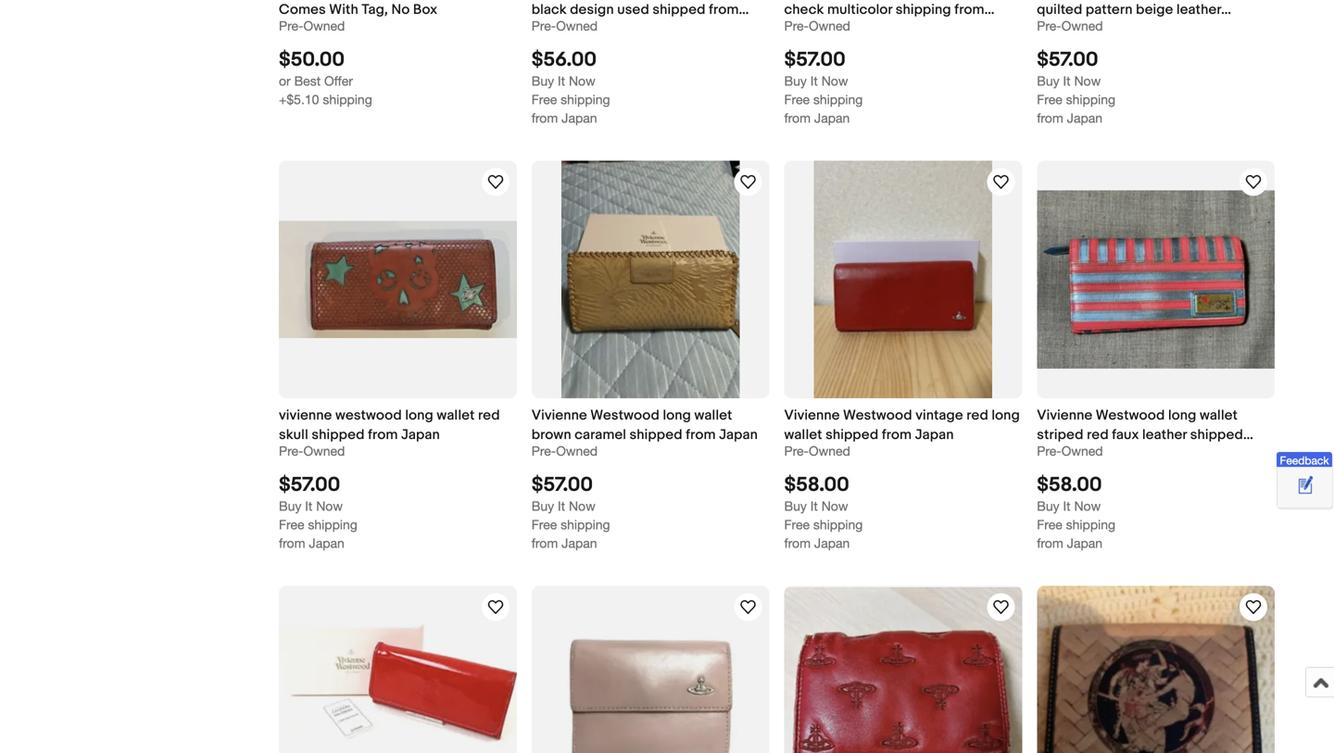 Task type: vqa. For each thing, say whether or not it's contained in the screenshot.
IT
yes



Task type: locate. For each thing, give the bounding box(es) containing it.
shipped inside vivienne westwood long wallet brown caramel shipped from japan pre-owned
[[630, 427, 683, 444]]

best
[[294, 73, 321, 88]]

1 $58.00 buy it now free shipping from japan from the left
[[785, 473, 863, 551]]

from inside vivienne westwood long wallet striped red faux leather shipped from japan
[[1038, 446, 1068, 463]]

0 horizontal spatial red
[[478, 408, 500, 424]]

shipped for skull
[[312, 427, 365, 444]]

3 vivienne from the left
[[1038, 408, 1093, 424]]

long for vivienne westwood long wallet red skull shipped from japan pre-owned
[[405, 408, 434, 424]]

red
[[478, 408, 500, 424], [967, 408, 989, 424], [1087, 427, 1109, 444]]

shipped inside vivienne westwood long wallet striped red faux leather shipped from japan
[[1191, 427, 1244, 444]]

vivienne westwood long wallet red skull shipped from japan heading
[[279, 408, 500, 444]]

1 vivienne from the left
[[532, 408, 588, 424]]

watch vivienne westwood vintage red long wallet shipped from japan image
[[990, 171, 1013, 193]]

vivienne westwood long wallet brown caramel shipped from japan pre-owned
[[532, 408, 758, 459]]

from inside vivienne westwood long wallet brown caramel shipped from japan pre-owned
[[686, 427, 716, 444]]

1 $58.00 from the left
[[785, 473, 850, 497]]

buy
[[532, 73, 554, 88], [785, 73, 807, 88], [1038, 73, 1060, 88], [279, 499, 302, 514], [532, 499, 554, 514], [785, 499, 807, 514], [1038, 499, 1060, 514]]

wallet inside vivienne westwood long wallet striped red faux leather shipped from japan
[[1200, 408, 1239, 424]]

$58.00 for vivienne westwood vintage red long wallet shipped from japan
[[785, 473, 850, 497]]

$50.00
[[279, 48, 345, 72]]

0 horizontal spatial $58.00
[[785, 473, 850, 497]]

1 heading from the left
[[279, 0, 487, 18]]

pre-
[[279, 18, 304, 34], [532, 18, 556, 34], [785, 18, 809, 34], [1038, 18, 1062, 34], [279, 444, 304, 459], [532, 444, 556, 459], [785, 444, 809, 459], [1038, 444, 1062, 459]]

$58.00 for vivienne westwood long wallet striped red faux leather shipped from japan
[[1038, 473, 1103, 497]]

shipping
[[323, 92, 372, 107], [561, 92, 610, 107], [814, 92, 863, 107], [1067, 92, 1116, 107], [308, 517, 358, 532], [561, 517, 610, 532], [814, 517, 863, 532], [1067, 517, 1116, 532]]

heading
[[279, 0, 487, 18], [532, 0, 749, 38], [785, 0, 995, 38], [1038, 0, 1239, 38]]

long inside vivienne westwood long wallet brown caramel shipped from japan pre-owned
[[663, 408, 692, 424]]

vivienne
[[532, 408, 588, 424], [785, 408, 840, 424], [1038, 408, 1093, 424]]

pre- inside vivienne westwood long wallet red skull shipped from japan pre-owned
[[279, 444, 304, 459]]

2 westwood from the left
[[844, 408, 913, 424]]

vivienne for $57.00
[[532, 408, 588, 424]]

wallet inside vivienne westwood long wallet red skull shipped from japan pre-owned
[[437, 408, 475, 424]]

3 westwood from the left
[[1096, 408, 1166, 424]]

long inside vivienne westwood long wallet striped red faux leather shipped from japan
[[1169, 408, 1197, 424]]

$56.00 buy it now free shipping from japan
[[532, 48, 610, 125]]

watch vivienne westwood long wallet brown caramel shipped from japan image
[[737, 171, 760, 193]]

vivienne inside vivienne westwood long wallet brown caramel shipped from japan pre-owned
[[532, 408, 588, 424]]

shipped inside vivienne westwood long wallet red skull shipped from japan pre-owned
[[312, 427, 365, 444]]

1 horizontal spatial $58.00 buy it now free shipping from japan
[[1038, 473, 1116, 551]]

free
[[532, 92, 557, 107], [785, 92, 810, 107], [1038, 92, 1063, 107], [279, 517, 305, 532], [532, 517, 557, 532], [785, 517, 810, 532], [1038, 517, 1063, 532]]

feedback
[[1281, 454, 1330, 467]]

or
[[279, 73, 291, 88]]

westwood left vintage
[[844, 408, 913, 424]]

wallet for vivienne westwood long wallet brown caramel shipped from japan pre-owned
[[695, 408, 733, 424]]

shipped
[[312, 427, 365, 444], [630, 427, 683, 444], [826, 427, 879, 444], [1191, 427, 1244, 444]]

3 long from the left
[[992, 408, 1021, 424]]

westwood inside vivienne westwood long wallet brown caramel shipped from japan pre-owned
[[591, 408, 660, 424]]

2 horizontal spatial vivienne
[[1038, 408, 1093, 424]]

long inside vivienne westwood long wallet red skull shipped from japan pre-owned
[[405, 408, 434, 424]]

long inside "vivienne westwood vintage red long wallet shipped from japan pre-owned"
[[992, 408, 1021, 424]]

red inside vivienne westwood long wallet striped red faux leather shipped from japan
[[1087, 427, 1109, 444]]

japan
[[562, 110, 598, 125], [815, 110, 850, 125], [1068, 110, 1103, 125], [401, 427, 440, 444], [719, 427, 758, 444], [916, 427, 954, 444], [1071, 446, 1110, 463], [309, 536, 345, 551], [562, 536, 598, 551], [815, 536, 850, 551], [1068, 536, 1103, 551]]

vivienne westwood vintage red long wallet shipped from japan pre-owned
[[785, 408, 1021, 459]]

vivienne inside "vivienne westwood vintage red long wallet shipped from japan pre-owned"
[[785, 408, 840, 424]]

1 horizontal spatial red
[[967, 408, 989, 424]]

vivienne westwood long wallet brown caramel shipped from japan heading
[[532, 408, 758, 444]]

leather
[[1143, 427, 1188, 444]]

2 long from the left
[[663, 408, 692, 424]]

owned inside "vivienne westwood vintage red long wallet shipped from japan pre-owned"
[[809, 444, 851, 459]]

long
[[405, 408, 434, 424], [663, 408, 692, 424], [992, 408, 1021, 424], [1169, 408, 1197, 424]]

vivienne westwood long wallet red skull shipped from japan image
[[279, 221, 517, 338]]

2 $58.00 from the left
[[1038, 473, 1103, 497]]

vivienne for $58.00
[[785, 408, 840, 424]]

red inside vivienne westwood long wallet red skull shipped from japan pre-owned
[[478, 408, 500, 424]]

wallet inside vivienne westwood long wallet brown caramel shipped from japan pre-owned
[[695, 408, 733, 424]]

0 horizontal spatial westwood
[[591, 408, 660, 424]]

$58.00
[[785, 473, 850, 497], [1038, 473, 1103, 497]]

$57.00 buy it now free shipping from japan
[[785, 48, 863, 125], [1038, 48, 1116, 125], [279, 473, 358, 551], [532, 473, 610, 551]]

buy inside $56.00 buy it now free shipping from japan
[[532, 73, 554, 88]]

2 heading from the left
[[532, 0, 749, 38]]

2 shipped from the left
[[630, 427, 683, 444]]

from
[[532, 110, 558, 125], [785, 110, 811, 125], [1038, 110, 1064, 125], [368, 427, 398, 444], [686, 427, 716, 444], [882, 427, 912, 444], [1038, 446, 1068, 463], [279, 536, 305, 551], [532, 536, 558, 551], [785, 536, 811, 551], [1038, 536, 1064, 551]]

vivienne westwood vintage red long wallet shipped from japan heading
[[785, 408, 1021, 444]]

westwood up faux
[[1096, 408, 1166, 424]]

watch vivienne westwood bifold wallet multicolor shipped from japan image
[[1243, 596, 1265, 619]]

pre- inside "vivienne westwood vintage red long wallet shipped from japan pre-owned"
[[785, 444, 809, 459]]

1 horizontal spatial vivienne
[[785, 408, 840, 424]]

pre- inside vivienne westwood long wallet brown caramel shipped from japan pre-owned
[[532, 444, 556, 459]]

1 horizontal spatial westwood
[[844, 408, 913, 424]]

shipping inside $50.00 or best offer +$5.10 shipping
[[323, 92, 372, 107]]

shipping inside $56.00 buy it now free shipping from japan
[[561, 92, 610, 107]]

westwood for $57.00
[[591, 408, 660, 424]]

$58.00 buy it now free shipping from japan
[[785, 473, 863, 551], [1038, 473, 1116, 551]]

now
[[569, 73, 596, 88], [822, 73, 849, 88], [1075, 73, 1101, 88], [316, 499, 343, 514], [569, 499, 596, 514], [822, 499, 849, 514], [1075, 499, 1101, 514]]

vivienne westwood long wallet striped red faux leather shipped from japan link
[[1038, 406, 1276, 463]]

2 horizontal spatial westwood
[[1096, 408, 1166, 424]]

it
[[558, 73, 566, 88], [811, 73, 818, 88], [1064, 73, 1071, 88], [305, 499, 313, 514], [558, 499, 566, 514], [811, 499, 818, 514], [1064, 499, 1071, 514]]

owned
[[304, 18, 345, 34], [556, 18, 598, 34], [809, 18, 851, 34], [1062, 18, 1104, 34], [304, 444, 345, 459], [556, 444, 598, 459], [809, 444, 851, 459], [1062, 444, 1104, 459]]

0 horizontal spatial vivienne
[[532, 408, 588, 424]]

1 horizontal spatial $58.00
[[1038, 473, 1103, 497]]

watch vivienne westwood long wallet red skull shipped from japan image
[[485, 171, 507, 193]]

1 long from the left
[[405, 408, 434, 424]]

4 shipped from the left
[[1191, 427, 1244, 444]]

3 shipped from the left
[[826, 427, 879, 444]]

westwood
[[336, 408, 402, 424]]

pre-owned
[[279, 18, 345, 34], [532, 18, 598, 34], [785, 18, 851, 34], [1038, 18, 1104, 34], [1038, 444, 1104, 459]]

$56.00
[[532, 48, 597, 72]]

1 westwood from the left
[[591, 408, 660, 424]]

1 shipped from the left
[[312, 427, 365, 444]]

0 horizontal spatial $58.00 buy it now free shipping from japan
[[785, 473, 863, 551]]

vivienne westwood long wallet brown caramel shipped from japan image
[[562, 161, 740, 399]]

3 heading from the left
[[785, 0, 995, 38]]

2 vivienne from the left
[[785, 408, 840, 424]]

2 $58.00 buy it now free shipping from japan from the left
[[1038, 473, 1116, 551]]

$57.00
[[785, 48, 846, 72], [1038, 48, 1099, 72], [279, 473, 340, 497], [532, 473, 593, 497]]

shipped for wallet
[[826, 427, 879, 444]]

watch vivienne westwood three-fold wallet -- pnk ladies image
[[737, 596, 760, 619]]

westwood
[[591, 408, 660, 424], [844, 408, 913, 424], [1096, 408, 1166, 424]]

westwood inside "vivienne westwood vintage red long wallet shipped from japan pre-owned"
[[844, 408, 913, 424]]

wallet
[[437, 408, 475, 424], [695, 408, 733, 424], [1200, 408, 1239, 424], [785, 427, 823, 444]]

japan inside $56.00 buy it now free shipping from japan
[[562, 110, 598, 125]]

westwood up caramel
[[591, 408, 660, 424]]

shipped inside "vivienne westwood vintage red long wallet shipped from japan pre-owned"
[[826, 427, 879, 444]]

4 long from the left
[[1169, 408, 1197, 424]]

2 horizontal spatial red
[[1087, 427, 1109, 444]]

watch vivienne westwood bifold wallet red leather/02558 image
[[990, 596, 1013, 619]]

vivienne inside vivienne westwood long wallet striped red faux leather shipped from japan
[[1038, 408, 1093, 424]]

vivienne westwood long wallet red skull shipped from japan pre-owned
[[279, 408, 500, 459]]



Task type: describe. For each thing, give the bounding box(es) containing it.
vivienne westwood bifold wallet multicolor shipped from japan image
[[1038, 586, 1276, 754]]

$58.00 buy it now free shipping from japan for vivienne westwood long wallet striped red faux leather shipped from japan
[[1038, 473, 1116, 551]]

red inside "vivienne westwood vintage red long wallet shipped from japan pre-owned"
[[967, 408, 989, 424]]

4 heading from the left
[[1038, 0, 1239, 38]]

vivienne
[[279, 408, 332, 424]]

brown
[[532, 427, 572, 444]]

$50.00 or best offer +$5.10 shipping
[[279, 48, 372, 107]]

vivienne westwood long wallet striped red faux leather shipped from japan heading
[[1038, 408, 1254, 463]]

watch vivienne westwood long wallet striped red faux leather shipped from japan image
[[1243, 171, 1265, 193]]

skull
[[279, 427, 309, 444]]

it inside $56.00 buy it now free shipping from japan
[[558, 73, 566, 88]]

vivienne westwood long wallet brown caramel shipped from japan link
[[532, 406, 770, 444]]

watch vivienne westwood wallet red ove mark patent long wallet　shipped from japan image
[[485, 596, 507, 619]]

japan inside vivienne westwood long wallet striped red faux leather shipped from japan
[[1071, 446, 1110, 463]]

japan inside vivienne westwood long wallet red skull shipped from japan pre-owned
[[401, 427, 440, 444]]

japan inside "vivienne westwood vintage red long wallet shipped from japan pre-owned"
[[916, 427, 954, 444]]

free inside $56.00 buy it now free shipping from japan
[[532, 92, 557, 107]]

vivienne westwood three-fold wallet -- pnk ladies image
[[562, 586, 740, 754]]

westwood inside vivienne westwood long wallet striped red faux leather shipped from japan
[[1096, 408, 1166, 424]]

vivienne westwood long wallet red skull shipped from japan link
[[279, 406, 517, 444]]

$58.00 buy it now free shipping from japan for vivienne westwood vintage red long wallet shipped from japan
[[785, 473, 863, 551]]

vintage
[[916, 408, 964, 424]]

shipped for caramel
[[630, 427, 683, 444]]

+$5.10
[[279, 92, 319, 107]]

long for vivienne westwood long wallet striped red faux leather shipped from japan
[[1169, 408, 1197, 424]]

offer
[[324, 73, 353, 88]]

from inside $56.00 buy it now free shipping from japan
[[532, 110, 558, 125]]

vivienne westwood long wallet striped red faux leather shipped from japan image
[[1038, 190, 1276, 369]]

wallet for vivienne westwood long wallet striped red faux leather shipped from japan
[[1200, 408, 1239, 424]]

from inside "vivienne westwood vintage red long wallet shipped from japan pre-owned"
[[882, 427, 912, 444]]

owned inside vivienne westwood long wallet red skull shipped from japan pre-owned
[[304, 444, 345, 459]]

striped
[[1038, 427, 1084, 444]]

vivienne westwood vintage red long wallet shipped from japan link
[[785, 406, 1023, 444]]

japan inside vivienne westwood long wallet brown caramel shipped from japan pre-owned
[[719, 427, 758, 444]]

westwood for $58.00
[[844, 408, 913, 424]]

caramel
[[575, 427, 627, 444]]

long for vivienne westwood long wallet brown caramel shipped from japan pre-owned
[[663, 408, 692, 424]]

vivienne westwood vintage red long wallet shipped from japan image
[[814, 161, 993, 399]]

wallet for vivienne westwood long wallet red skull shipped from japan pre-owned
[[437, 408, 475, 424]]

wallet inside "vivienne westwood vintage red long wallet shipped from japan pre-owned"
[[785, 427, 823, 444]]

vivienne westwood bifold wallet red leather/02558 image
[[785, 588, 1023, 754]]

from inside vivienne westwood long wallet red skull shipped from japan pre-owned
[[368, 427, 398, 444]]

owned inside vivienne westwood long wallet brown caramel shipped from japan pre-owned
[[556, 444, 598, 459]]

vivienne westwood wallet red ove mark patent long wallet　shipped from japan image
[[279, 613, 517, 754]]

now inside $56.00 buy it now free shipping from japan
[[569, 73, 596, 88]]

faux
[[1113, 427, 1140, 444]]

vivienne westwood long wallet striped red faux leather shipped from japan
[[1038, 408, 1244, 463]]



